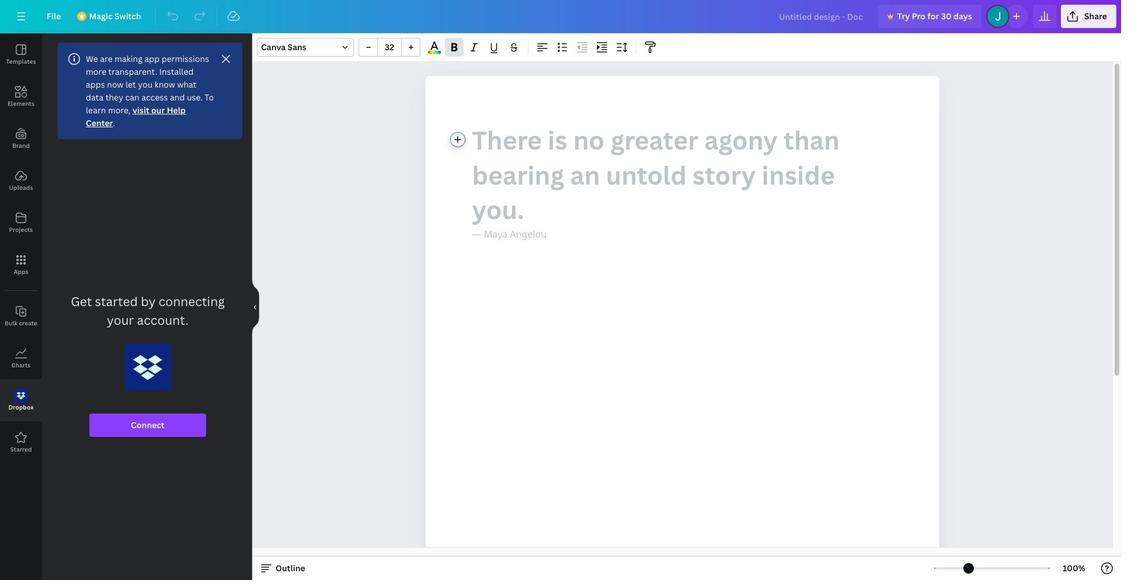 Task type: describe. For each thing, give the bounding box(es) containing it.
– – number field
[[382, 41, 398, 53]]

hide image
[[252, 279, 259, 335]]



Task type: locate. For each thing, give the bounding box(es) containing it.
color range image
[[428, 51, 441, 54]]

group
[[359, 38, 421, 57]]

Design title text field
[[770, 5, 874, 28]]

side panel tab list
[[0, 33, 42, 463]]

None text field
[[426, 76, 940, 580]]

Zoom button
[[1056, 559, 1094, 578]]

main menu bar
[[0, 0, 1122, 33]]



Task type: vqa. For each thing, say whether or not it's contained in the screenshot.
design title text field
yes



